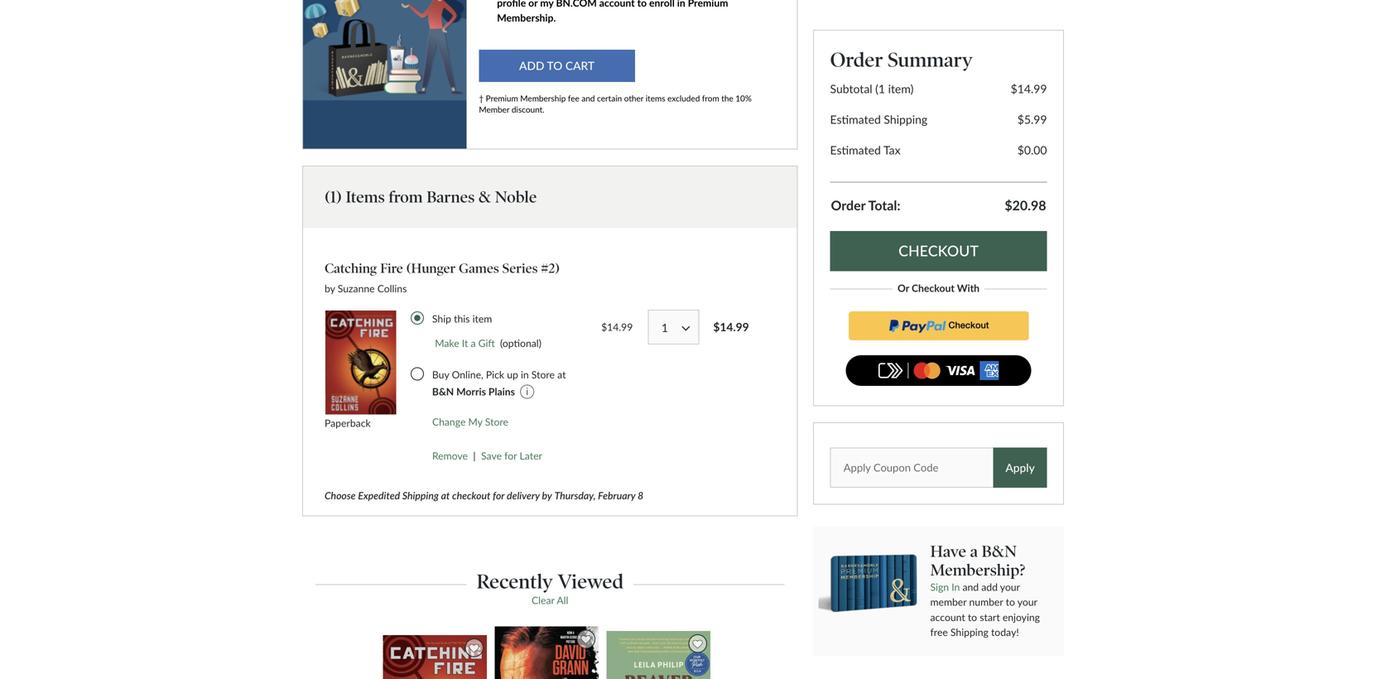 Task type: describe. For each thing, give the bounding box(es) containing it.
for
[[493, 489, 505, 501]]

0 vertical spatial shipping
[[884, 112, 928, 126]]

certain
[[597, 93, 622, 103]]

apply
[[1006, 461, 1035, 474]]

0 vertical spatial a
[[471, 337, 476, 349]]

membership
[[520, 93, 566, 103]]

order for order total :
[[831, 197, 866, 213]]

sign in link
[[931, 580, 960, 595]]

barnes
[[427, 188, 475, 207]]

discount.
[[512, 104, 545, 114]]

sign
[[931, 581, 949, 593]]

#2)
[[541, 260, 560, 276]]

1 horizontal spatial $14.99
[[713, 320, 749, 334]]

1
[[662, 321, 668, 335]]

choose
[[325, 489, 356, 501]]

excluded
[[668, 93, 700, 103]]

thursday,
[[555, 489, 596, 501]]

at inside buy online, pick up in store at b&n morris plains
[[558, 368, 566, 380]]

1 link
[[648, 310, 699, 345]]

checkout
[[452, 489, 491, 501]]

add
[[982, 581, 998, 593]]

catching fire (hunger games series #2) by suzanne collins
[[325, 260, 560, 294]]

1 horizontal spatial view details image
[[494, 626, 600, 679]]

(1)
[[325, 188, 342, 207]]

2 horizontal spatial $14.99
[[1011, 81, 1047, 95]]

in
[[521, 368, 529, 380]]

enjoying
[[1003, 611, 1040, 623]]

remove |
[[432, 450, 476, 462]]

2 horizontal spatial view details image
[[606, 630, 711, 679]]

0 horizontal spatial at
[[441, 489, 450, 501]]

up
[[507, 368, 518, 380]]

in
[[952, 581, 960, 593]]

collins
[[377, 282, 407, 294]]

and add your member number to your account to start enjoying free shipping today!
[[931, 581, 1040, 638]]

$20.98
[[1005, 197, 1047, 213]]

member
[[931, 596, 967, 608]]

estimated for estimated tax
[[830, 143, 881, 157]]

order total :
[[831, 197, 901, 213]]

february
[[598, 489, 636, 501]]

(1 item)
[[876, 81, 914, 95]]

:
[[897, 197, 901, 213]]

games
[[459, 260, 499, 276]]

change
[[432, 416, 466, 428]]

and inside and add your member number to your account to start enjoying free shipping today!
[[963, 581, 979, 593]]

make
[[435, 337, 459, 349]]

estimated tax
[[830, 143, 901, 157]]

remove link
[[432, 450, 468, 462]]

|
[[473, 450, 476, 462]]

premium
[[486, 93, 518, 103]]

&
[[479, 188, 491, 207]]

the
[[722, 93, 734, 103]]

checkout
[[899, 242, 979, 260]]

0 horizontal spatial $14.99
[[601, 321, 633, 333]]

sign in
[[931, 581, 960, 593]]

(optional)
[[500, 337, 542, 349]]

a inside have a b&n membership?
[[970, 542, 978, 561]]

and inside † premium membership fee and certain other items excluded from the 10% member discount.
[[582, 93, 595, 103]]

fee
[[568, 93, 580, 103]]

order summary
[[830, 48, 973, 72]]

ship this item
[[432, 313, 492, 325]]

change my store
[[432, 416, 509, 428]]

store inside buy online, pick up in store at b&n morris plains
[[532, 368, 555, 380]]

have
[[931, 542, 967, 561]]

gift
[[478, 337, 495, 349]]



Task type: locate. For each thing, give the bounding box(es) containing it.
order
[[830, 48, 883, 72], [831, 197, 866, 213]]

ship
[[432, 313, 451, 325]]

from left the
[[702, 93, 720, 103]]

2 horizontal spatial shipping
[[951, 626, 989, 638]]

from inside † premium membership fee and certain other items excluded from the 10% member discount.
[[702, 93, 720, 103]]

store right my
[[485, 416, 509, 428]]

0 horizontal spatial and
[[582, 93, 595, 103]]

catching fire (hunger games series #2) link
[[325, 260, 560, 277]]

from right items on the left
[[389, 188, 423, 207]]

None text field
[[830, 448, 1047, 488]]

0 vertical spatial estimated
[[830, 112, 881, 126]]

delivery
[[507, 489, 540, 501]]

change my store link
[[411, 416, 509, 428]]

title: catching fire (hunger games series #2) image
[[325, 310, 397, 416]]

a left the b&n
[[970, 542, 978, 561]]

it
[[462, 337, 468, 349]]

$5.99
[[1018, 112, 1047, 126]]

$14.99 left "1"
[[601, 321, 633, 333]]

1 vertical spatial your
[[1018, 596, 1038, 608]]

$14.99
[[1011, 81, 1047, 95], [713, 320, 749, 334], [601, 321, 633, 333]]

1 horizontal spatial to
[[1006, 596, 1015, 608]]

1 estimated from the top
[[830, 112, 881, 126]]

recently
[[477, 569, 553, 594]]

0 horizontal spatial by
[[325, 282, 335, 294]]

make it a gift link
[[435, 337, 495, 349]]

estimated down subtotal
[[830, 112, 881, 126]]

free
[[931, 626, 948, 638]]

series
[[502, 260, 538, 276]]

1 horizontal spatial by
[[542, 489, 552, 501]]

this
[[454, 313, 470, 325]]

1 vertical spatial order
[[831, 197, 866, 213]]

and right in
[[963, 581, 979, 593]]

2 vertical spatial shipping
[[951, 626, 989, 638]]

at left checkout
[[441, 489, 450, 501]]

to up enjoying
[[1006, 596, 1015, 608]]

suzanne
[[338, 282, 375, 294]]

buy
[[432, 368, 449, 380]]

have a b&n membership?
[[931, 542, 1026, 580]]

recently viewed
[[477, 569, 624, 594]]

0 vertical spatial to
[[1006, 596, 1015, 608]]

by right delivery
[[542, 489, 552, 501]]

account
[[931, 611, 966, 623]]

start
[[980, 611, 1000, 623]]

estimated shipping
[[830, 112, 928, 126]]

at right in
[[558, 368, 566, 380]]

number
[[969, 596, 1003, 608]]

choose expedited shipping at checkout for delivery by thursday, february 8
[[325, 489, 644, 501]]

other
[[624, 93, 644, 103]]

my
[[468, 416, 483, 428]]

0 horizontal spatial to
[[968, 611, 977, 623]]

view details image
[[494, 626, 600, 679], [606, 630, 711, 679], [382, 635, 488, 679]]

from
[[702, 93, 720, 103], [389, 188, 423, 207]]

subtotal
[[830, 81, 873, 95]]

1 vertical spatial estimated
[[830, 143, 881, 157]]

1 horizontal spatial a
[[970, 542, 978, 561]]

1 horizontal spatial store
[[532, 368, 555, 380]]

estimated left tax
[[830, 143, 881, 157]]

0 vertical spatial from
[[702, 93, 720, 103]]

your right "add"
[[1000, 581, 1020, 593]]

store right in
[[532, 368, 555, 380]]

0 vertical spatial store
[[532, 368, 555, 380]]

0 horizontal spatial view details image
[[382, 635, 488, 679]]

order up subtotal
[[830, 48, 883, 72]]

and right fee
[[582, 93, 595, 103]]

at
[[558, 368, 566, 380], [441, 489, 450, 501]]

remove
[[432, 450, 468, 462]]

1 vertical spatial and
[[963, 581, 979, 593]]

1 vertical spatial from
[[389, 188, 423, 207]]

by
[[325, 282, 335, 294], [542, 489, 552, 501]]

paperback
[[325, 417, 371, 429]]

store
[[532, 368, 555, 380], [485, 416, 509, 428]]

1 horizontal spatial and
[[963, 581, 979, 593]]

† premium membership fee and certain other items excluded from the 10% member discount.
[[479, 93, 752, 114]]

item
[[473, 313, 492, 325]]

by left suzanne
[[325, 282, 335, 294]]

0 vertical spatial and
[[582, 93, 595, 103]]

a right 'it'
[[471, 337, 476, 349]]

0 horizontal spatial a
[[471, 337, 476, 349]]

0 horizontal spatial store
[[485, 416, 509, 428]]

$14.99 up $5.99
[[1011, 81, 1047, 95]]

items
[[646, 93, 666, 103]]

1 horizontal spatial shipping
[[884, 112, 928, 126]]

make it a gift (optional)
[[435, 337, 542, 349]]

shipping
[[884, 112, 928, 126], [402, 489, 439, 501], [951, 626, 989, 638]]

estimated
[[830, 112, 881, 126], [830, 143, 881, 157]]

1 vertical spatial a
[[970, 542, 978, 561]]

†
[[479, 93, 484, 103]]

1 vertical spatial to
[[968, 611, 977, 623]]

buy online, pick up in store at b&n morris plains
[[432, 368, 566, 398]]

estimated for estimated shipping
[[830, 112, 881, 126]]

None submit
[[479, 50, 635, 82]]

0 horizontal spatial shipping
[[402, 489, 439, 501]]

membership?
[[931, 561, 1026, 580]]

$14.99 right 1 link
[[713, 320, 749, 334]]

1 vertical spatial shipping
[[402, 489, 439, 501]]

plains
[[489, 386, 515, 398]]

to
[[1006, 596, 1015, 608], [968, 611, 977, 623]]

shipping right the expedited
[[402, 489, 439, 501]]

member
[[479, 104, 510, 114]]

shipping down "(1 item)"
[[884, 112, 928, 126]]

masterpass image
[[846, 355, 1032, 386]]

premmemshiplogo image
[[303, 0, 467, 149]]

b&n
[[982, 542, 1017, 561]]

0 vertical spatial at
[[558, 368, 566, 380]]

order for order summary
[[830, 48, 883, 72]]

catching
[[325, 260, 377, 276]]

(hunger
[[406, 260, 456, 276]]

checkout link
[[830, 231, 1047, 271]]

expedited
[[358, 489, 400, 501]]

membershiplogo image
[[819, 553, 918, 613]]

1 vertical spatial at
[[441, 489, 450, 501]]

1 horizontal spatial from
[[702, 93, 720, 103]]

1 vertical spatial by
[[542, 489, 552, 501]]

your up enjoying
[[1018, 596, 1038, 608]]

b&n morris
[[432, 386, 486, 398]]

by inside catching fire (hunger games series #2) by suzanne collins
[[325, 282, 335, 294]]

(1) items from barnes & noble
[[325, 188, 537, 207]]

0 vertical spatial order
[[830, 48, 883, 72]]

online,
[[452, 368, 484, 380]]

0 vertical spatial by
[[325, 282, 335, 294]]

to left the start
[[968, 611, 977, 623]]

order left "total"
[[831, 197, 866, 213]]

0 horizontal spatial from
[[389, 188, 423, 207]]

tax
[[884, 143, 901, 157]]

total
[[869, 197, 897, 213]]

viewed
[[558, 569, 624, 594]]

fire
[[380, 260, 403, 276]]

2 estimated from the top
[[830, 143, 881, 157]]

noble
[[495, 188, 537, 207]]

pick
[[486, 368, 505, 380]]

today!
[[991, 626, 1019, 638]]

1 horizontal spatial at
[[558, 368, 566, 380]]

$0.00
[[1018, 143, 1047, 157]]

apply button
[[994, 448, 1047, 488]]

shipping inside and add your member number to your account to start enjoying free shipping today!
[[951, 626, 989, 638]]

and
[[582, 93, 595, 103], [963, 581, 979, 593]]

shipping down the start
[[951, 626, 989, 638]]

10%
[[736, 93, 752, 103]]

a
[[471, 337, 476, 349], [970, 542, 978, 561]]

summary
[[888, 48, 973, 72]]

subtotal (1 item)
[[830, 81, 914, 95]]

1 vertical spatial store
[[485, 416, 509, 428]]

items
[[346, 188, 385, 207]]

0 vertical spatial your
[[1000, 581, 1020, 593]]



Task type: vqa. For each thing, say whether or not it's contained in the screenshot.
Remove link
yes



